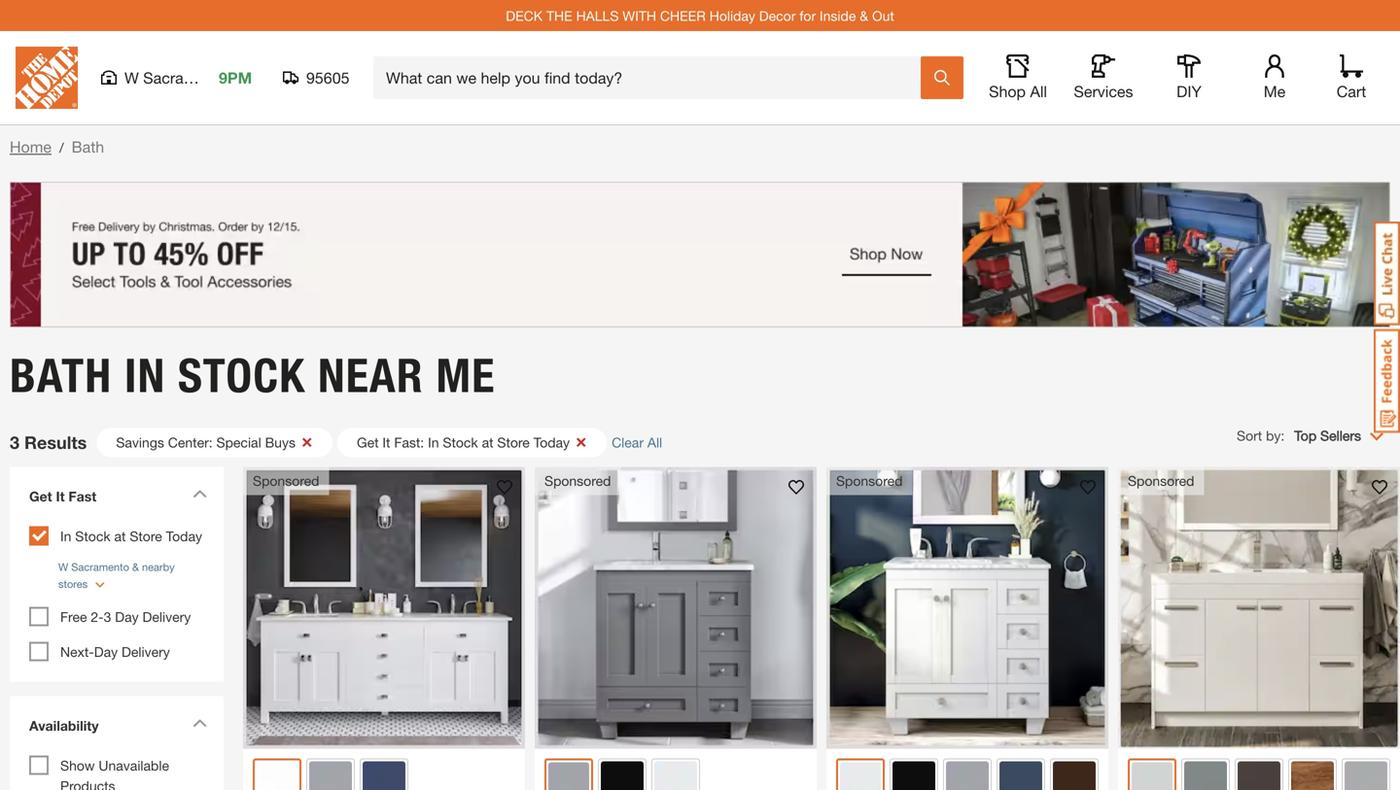 Task type: describe. For each thing, give the bounding box(es) containing it.
unavailable
[[99, 758, 169, 774]]

acclaim 30 in. w x 22 in. d x 34 in. h bath vanity in white with white carrara marble vanity top with white sink image
[[826, 467, 1108, 749]]

next-
[[60, 644, 94, 660]]

sacramento for 9pm
[[143, 69, 228, 87]]

shop all
[[989, 82, 1047, 101]]

the home depot logo image
[[16, 47, 78, 109]]

me inside button
[[1264, 82, 1286, 101]]

9pm
[[219, 69, 252, 87]]

2-
[[91, 609, 104, 625]]

feedback link image
[[1374, 329, 1400, 434]]

stock inside get it fast: in stock at store today "button"
[[443, 435, 478, 451]]

0 horizontal spatial at
[[114, 528, 126, 544]]

clear all button
[[612, 433, 677, 453]]

get it fast: in stock at store today
[[357, 435, 570, 451]]

1 vertical spatial day
[[94, 644, 118, 660]]

holiday
[[709, 8, 755, 24]]

/
[[59, 140, 64, 156]]

show unavailable products link
[[60, 758, 169, 790]]

availability link
[[19, 706, 214, 751]]

nearby
[[142, 561, 175, 574]]

espresso image for white icon related to acclaim 30 in. w x 22 in. d x 34 in. h bath vanity in white with white carrara marble vanity top with white sink image
[[892, 762, 935, 790]]

results
[[24, 432, 87, 453]]

gray image
[[548, 763, 589, 790]]

w for w sacramento 9pm
[[124, 69, 139, 87]]

top
[[1294, 428, 1317, 444]]

home / bath
[[10, 138, 104, 156]]

cement gray image
[[1345, 762, 1387, 790]]

deck the halls with cheer holiday decor for inside & out
[[506, 8, 894, 24]]

free
[[60, 609, 87, 625]]

gray image for white icon associated with artemis 72 in. w x 22 in. d x 34 in. h double bath vanity in white with white quartz top with white sinks image
[[309, 762, 352, 790]]

inside
[[820, 8, 856, 24]]

home link
[[10, 138, 52, 156]]

with
[[622, 8, 656, 24]]

1 horizontal spatial 3
[[104, 609, 111, 625]]

What can we help you find today? search field
[[386, 57, 920, 98]]

it for fast:
[[382, 435, 390, 451]]

0 horizontal spatial me
[[436, 348, 495, 404]]

0 horizontal spatial in
[[60, 528, 71, 544]]

sellers
[[1320, 428, 1361, 444]]

happy 30 in. w x 18 in. d x 34 in. h bathroom vanity in gray with white carrara marble top with white sink image
[[535, 467, 817, 749]]

live chat image
[[1374, 222, 1400, 326]]

next-day delivery
[[60, 644, 170, 660]]

sponsored for happy 30 in. w x 18 in. d x 34 in. h bathroom vanity in gray with white carrara marble top with white sink image
[[544, 473, 611, 489]]

get for get it fast: in stock at store today
[[357, 435, 379, 451]]

shop all button
[[987, 54, 1049, 101]]

clear
[[612, 435, 644, 451]]

me button
[[1243, 54, 1306, 101]]

95605
[[306, 69, 349, 87]]

rosewood image
[[1291, 762, 1334, 790]]

get it fast link
[[19, 477, 214, 522]]

1 vertical spatial delivery
[[122, 644, 170, 660]]

services
[[1074, 82, 1133, 101]]

it for fast
[[56, 489, 65, 505]]

halls
[[576, 8, 619, 24]]

gray image for white icon for lugano 48 in. w x 20 in. d x 36 in. h single bathroom vanity in white with white acrylic top with white integrated sink image
[[1184, 762, 1227, 790]]

0 vertical spatial delivery
[[142, 609, 191, 625]]

out
[[872, 8, 894, 24]]

get it fast: in stock at store today button
[[337, 428, 607, 457]]

clear all
[[612, 435, 662, 451]]

& inside w sacramento & nearby stores
[[132, 561, 139, 574]]

w sacramento & nearby stores
[[58, 561, 175, 591]]

cart link
[[1330, 54, 1373, 101]]

sort
[[1237, 428, 1262, 444]]

deck the halls with cheer holiday decor for inside & out link
[[506, 8, 894, 24]]

sort by: top sellers
[[1237, 428, 1361, 444]]

artemis 72 in. w x 22 in. d x 34 in. h double bath vanity in white with white quartz top with white sinks image
[[243, 467, 525, 749]]

for
[[799, 8, 816, 24]]

at inside get it fast: in stock at store today "button"
[[482, 435, 493, 451]]

by:
[[1266, 428, 1285, 444]]

in inside "button"
[[428, 435, 439, 451]]

0 vertical spatial day
[[115, 609, 139, 625]]

products
[[60, 778, 115, 790]]

white image for acclaim 30 in. w x 22 in. d x 34 in. h bath vanity in white with white carrara marble vanity top with white sink image
[[840, 763, 881, 790]]

fast:
[[394, 435, 424, 451]]

0 horizontal spatial 3
[[10, 432, 19, 453]]

3 results
[[10, 432, 87, 453]]

the
[[546, 8, 572, 24]]

shop
[[989, 82, 1026, 101]]

savings
[[116, 435, 164, 451]]

1 horizontal spatial &
[[860, 8, 868, 24]]

diy button
[[1158, 54, 1220, 101]]



Task type: vqa. For each thing, say whether or not it's contained in the screenshot.
Acclaim 30 in. W x 22 in. D x 34 in. H Bath Vanity in White with White Carrara Marble Vanity Top with White Sink image
yes



Task type: locate. For each thing, give the bounding box(es) containing it.
bath in stock near me
[[10, 348, 495, 404]]

1 vertical spatial all
[[647, 435, 662, 451]]

w sacramento 9pm
[[124, 69, 252, 87]]

0 vertical spatial it
[[382, 435, 390, 451]]

get for get it fast
[[29, 489, 52, 505]]

deck
[[506, 8, 543, 24]]

today up nearby
[[166, 528, 202, 544]]

caret icon image inside availability link
[[193, 719, 207, 728]]

w inside w sacramento & nearby stores
[[58, 561, 68, 574]]

sponsored for lugano 48 in. w x 20 in. d x 36 in. h single bathroom vanity in white with white acrylic top with white integrated sink image
[[1128, 473, 1194, 489]]

1 horizontal spatial w
[[124, 69, 139, 87]]

get
[[357, 435, 379, 451], [29, 489, 52, 505]]

today
[[533, 435, 570, 451], [166, 528, 202, 544]]

1 vertical spatial 3
[[104, 609, 111, 625]]

3
[[10, 432, 19, 453], [104, 609, 111, 625]]

caret icon image inside the get it fast link
[[193, 490, 207, 498]]

free 2-3 day delivery link
[[60, 609, 191, 625]]

1 caret icon image from the top
[[193, 490, 207, 498]]

2 espresso image from the left
[[892, 762, 935, 790]]

in down get it fast
[[60, 528, 71, 544]]

delivery down nearby
[[142, 609, 191, 625]]

1 vertical spatial stock
[[443, 435, 478, 451]]

2 gray image from the left
[[946, 762, 989, 790]]

0 horizontal spatial &
[[132, 561, 139, 574]]

gray image left blue image
[[309, 762, 352, 790]]

0 vertical spatial &
[[860, 8, 868, 24]]

1 horizontal spatial stock
[[178, 348, 306, 404]]

0 vertical spatial at
[[482, 435, 493, 451]]

cart
[[1337, 82, 1366, 101]]

0 vertical spatial store
[[497, 435, 530, 451]]

day
[[115, 609, 139, 625], [94, 644, 118, 660]]

sacramento
[[143, 69, 228, 87], [71, 561, 129, 574]]

all inside button
[[1030, 82, 1047, 101]]

1 horizontal spatial get
[[357, 435, 379, 451]]

& left out
[[860, 8, 868, 24]]

day down 2-
[[94, 644, 118, 660]]

sacramento inside w sacramento & nearby stores
[[71, 561, 129, 574]]

1 horizontal spatial store
[[497, 435, 530, 451]]

0 horizontal spatial stock
[[75, 528, 110, 544]]

sponsored for artemis 72 in. w x 22 in. d x 34 in. h double bath vanity in white with white quartz top with white sinks image
[[253, 473, 319, 489]]

0 horizontal spatial it
[[56, 489, 65, 505]]

show unavailable products
[[60, 758, 169, 790]]

day right 2-
[[115, 609, 139, 625]]

cheer
[[660, 8, 706, 24]]

0 vertical spatial sacramento
[[143, 69, 228, 87]]

3 white image from the left
[[1132, 763, 1172, 790]]

store
[[497, 435, 530, 451], [130, 528, 162, 544]]

next-day delivery link
[[60, 644, 170, 660]]

espresso image
[[601, 762, 644, 790], [892, 762, 935, 790]]

home
[[10, 138, 52, 156]]

today left clear in the left bottom of the page
[[533, 435, 570, 451]]

0 vertical spatial me
[[1264, 82, 1286, 101]]

0 horizontal spatial store
[[130, 528, 162, 544]]

in up savings
[[124, 348, 166, 404]]

0 vertical spatial w
[[124, 69, 139, 87]]

sponsored for acclaim 30 in. w x 22 in. d x 34 in. h bath vanity in white with white carrara marble vanity top with white sink image
[[836, 473, 903, 489]]

me left cart
[[1264, 82, 1286, 101]]

availability
[[29, 718, 99, 734]]

1 vertical spatial in
[[428, 435, 439, 451]]

3 gray image from the left
[[1184, 762, 1227, 790]]

2 white image from the left
[[840, 763, 881, 790]]

gray oak image
[[1238, 762, 1280, 790]]

services button
[[1072, 54, 1135, 101]]

0 vertical spatial in
[[124, 348, 166, 404]]

4 sponsored from the left
[[1128, 473, 1194, 489]]

blue image
[[363, 762, 405, 790]]

0 horizontal spatial sacramento
[[71, 561, 129, 574]]

delivery
[[142, 609, 191, 625], [122, 644, 170, 660]]

&
[[860, 8, 868, 24], [132, 561, 139, 574]]

me up get it fast: in stock at store today at the bottom left of page
[[436, 348, 495, 404]]

all right shop
[[1030, 82, 1047, 101]]

get left fast
[[29, 489, 52, 505]]

it left fast
[[56, 489, 65, 505]]

gray image left blue icon at right bottom
[[946, 762, 989, 790]]

caret icon image for availability
[[193, 719, 207, 728]]

0 horizontal spatial w
[[58, 561, 68, 574]]

stock up the "special"
[[178, 348, 306, 404]]

3 right free
[[104, 609, 111, 625]]

all for clear all
[[647, 435, 662, 451]]

0 horizontal spatial get
[[29, 489, 52, 505]]

in stock at store today link
[[60, 528, 202, 544]]

at
[[482, 435, 493, 451], [114, 528, 126, 544]]

special
[[216, 435, 261, 451]]

caret icon image for get it fast
[[193, 490, 207, 498]]

1 horizontal spatial white image
[[840, 763, 881, 790]]

1 horizontal spatial at
[[482, 435, 493, 451]]

blue image
[[999, 762, 1042, 790]]

0 horizontal spatial all
[[647, 435, 662, 451]]

it inside the get it fast link
[[56, 489, 65, 505]]

2 caret icon image from the top
[[193, 719, 207, 728]]

get left fast:
[[357, 435, 379, 451]]

diy
[[1176, 82, 1202, 101]]

2 vertical spatial in
[[60, 528, 71, 544]]

gray image
[[309, 762, 352, 790], [946, 762, 989, 790], [1184, 762, 1227, 790]]

1 vertical spatial sacramento
[[71, 561, 129, 574]]

white image for artemis 72 in. w x 22 in. d x 34 in. h double bath vanity in white with white quartz top with white sinks image
[[257, 763, 297, 790]]

caret icon image
[[193, 490, 207, 498], [193, 719, 207, 728]]

white image for lugano 48 in. w x 20 in. d x 36 in. h single bathroom vanity in white with white acrylic top with white integrated sink image
[[1132, 763, 1172, 790]]

w for w sacramento & nearby stores
[[58, 561, 68, 574]]

1 horizontal spatial all
[[1030, 82, 1047, 101]]

1 vertical spatial store
[[130, 528, 162, 544]]

1 horizontal spatial me
[[1264, 82, 1286, 101]]

1 vertical spatial get
[[29, 489, 52, 505]]

1 vertical spatial caret icon image
[[193, 719, 207, 728]]

delivery down free 2-3 day delivery
[[122, 644, 170, 660]]

lugano 48 in. w x 20 in. d x 36 in. h single bathroom vanity in white with white acrylic top with white integrated sink image
[[1118, 467, 1400, 749]]

in right fast:
[[428, 435, 439, 451]]

2 horizontal spatial stock
[[443, 435, 478, 451]]

1 espresso image from the left
[[601, 762, 644, 790]]

3 left results
[[10, 432, 19, 453]]

it left fast:
[[382, 435, 390, 451]]

1 horizontal spatial in
[[124, 348, 166, 404]]

3 sponsored from the left
[[836, 473, 903, 489]]

get it fast
[[29, 489, 96, 505]]

1 vertical spatial at
[[114, 528, 126, 544]]

sponsored
[[253, 473, 319, 489], [544, 473, 611, 489], [836, 473, 903, 489], [1128, 473, 1194, 489]]

1 vertical spatial w
[[58, 561, 68, 574]]

w right the home depot logo
[[124, 69, 139, 87]]

stores
[[58, 578, 88, 591]]

sacramento for &
[[71, 561, 129, 574]]

fast
[[68, 489, 96, 505]]

near
[[318, 348, 424, 404]]

bath
[[72, 138, 104, 156], [10, 348, 112, 404]]

0 horizontal spatial gray image
[[309, 762, 352, 790]]

all inside button
[[647, 435, 662, 451]]

w
[[124, 69, 139, 87], [58, 561, 68, 574]]

all right clear in the left bottom of the page
[[647, 435, 662, 451]]

0 vertical spatial caret icon image
[[193, 490, 207, 498]]

show
[[60, 758, 95, 774]]

center:
[[168, 435, 213, 451]]

1 vertical spatial today
[[166, 528, 202, 544]]

0 horizontal spatial espresso image
[[601, 762, 644, 790]]

1 horizontal spatial espresso image
[[892, 762, 935, 790]]

white image
[[257, 763, 297, 790], [840, 763, 881, 790], [1132, 763, 1172, 790]]

store inside "button"
[[497, 435, 530, 451]]

white image
[[654, 762, 697, 790]]

stock
[[178, 348, 306, 404], [443, 435, 478, 451], [75, 528, 110, 544]]

get inside "button"
[[357, 435, 379, 451]]

w up stores at the bottom of page
[[58, 561, 68, 574]]

savings center: special buys
[[116, 435, 296, 451]]

0 vertical spatial get
[[357, 435, 379, 451]]

at right fast:
[[482, 435, 493, 451]]

gray image left gray oak icon
[[1184, 762, 1227, 790]]

1 vertical spatial bath
[[10, 348, 112, 404]]

1 white image from the left
[[257, 763, 297, 790]]

1 horizontal spatial gray image
[[946, 762, 989, 790]]

0 vertical spatial stock
[[178, 348, 306, 404]]

at down the get it fast link at the left
[[114, 528, 126, 544]]

in stock at store today
[[60, 528, 202, 544]]

0 horizontal spatial today
[[166, 528, 202, 544]]

0 vertical spatial all
[[1030, 82, 1047, 101]]

espresso image for gray icon
[[601, 762, 644, 790]]

all for shop all
[[1030, 82, 1047, 101]]

bath right /
[[72, 138, 104, 156]]

1 vertical spatial &
[[132, 561, 139, 574]]

1 horizontal spatial today
[[533, 435, 570, 451]]

2 horizontal spatial in
[[428, 435, 439, 451]]

0 vertical spatial 3
[[10, 432, 19, 453]]

2 sponsored from the left
[[544, 473, 611, 489]]

bath up results
[[10, 348, 112, 404]]

1 sponsored from the left
[[253, 473, 319, 489]]

1 vertical spatial me
[[436, 348, 495, 404]]

95605 button
[[283, 68, 350, 88]]

it
[[382, 435, 390, 451], [56, 489, 65, 505]]

0 horizontal spatial white image
[[257, 763, 297, 790]]

in
[[124, 348, 166, 404], [428, 435, 439, 451], [60, 528, 71, 544]]

0 vertical spatial today
[[533, 435, 570, 451]]

2 horizontal spatial gray image
[[1184, 762, 1227, 790]]

1 vertical spatial it
[[56, 489, 65, 505]]

today inside "button"
[[533, 435, 570, 451]]

1 horizontal spatial it
[[382, 435, 390, 451]]

& left nearby
[[132, 561, 139, 574]]

all
[[1030, 82, 1047, 101], [647, 435, 662, 451]]

savings center: special buys button
[[97, 428, 332, 457]]

sponsored banner image
[[10, 182, 1390, 328]]

buys
[[265, 435, 296, 451]]

it inside get it fast: in stock at store today "button"
[[382, 435, 390, 451]]

2 vertical spatial stock
[[75, 528, 110, 544]]

free 2-3 day delivery
[[60, 609, 191, 625]]

teak image
[[1053, 762, 1096, 790]]

0 vertical spatial bath
[[72, 138, 104, 156]]

2 horizontal spatial white image
[[1132, 763, 1172, 790]]

stock down fast
[[75, 528, 110, 544]]

decor
[[759, 8, 796, 24]]

stock right fast:
[[443, 435, 478, 451]]

1 horizontal spatial sacramento
[[143, 69, 228, 87]]

1 gray image from the left
[[309, 762, 352, 790]]

me
[[1264, 82, 1286, 101], [436, 348, 495, 404]]



